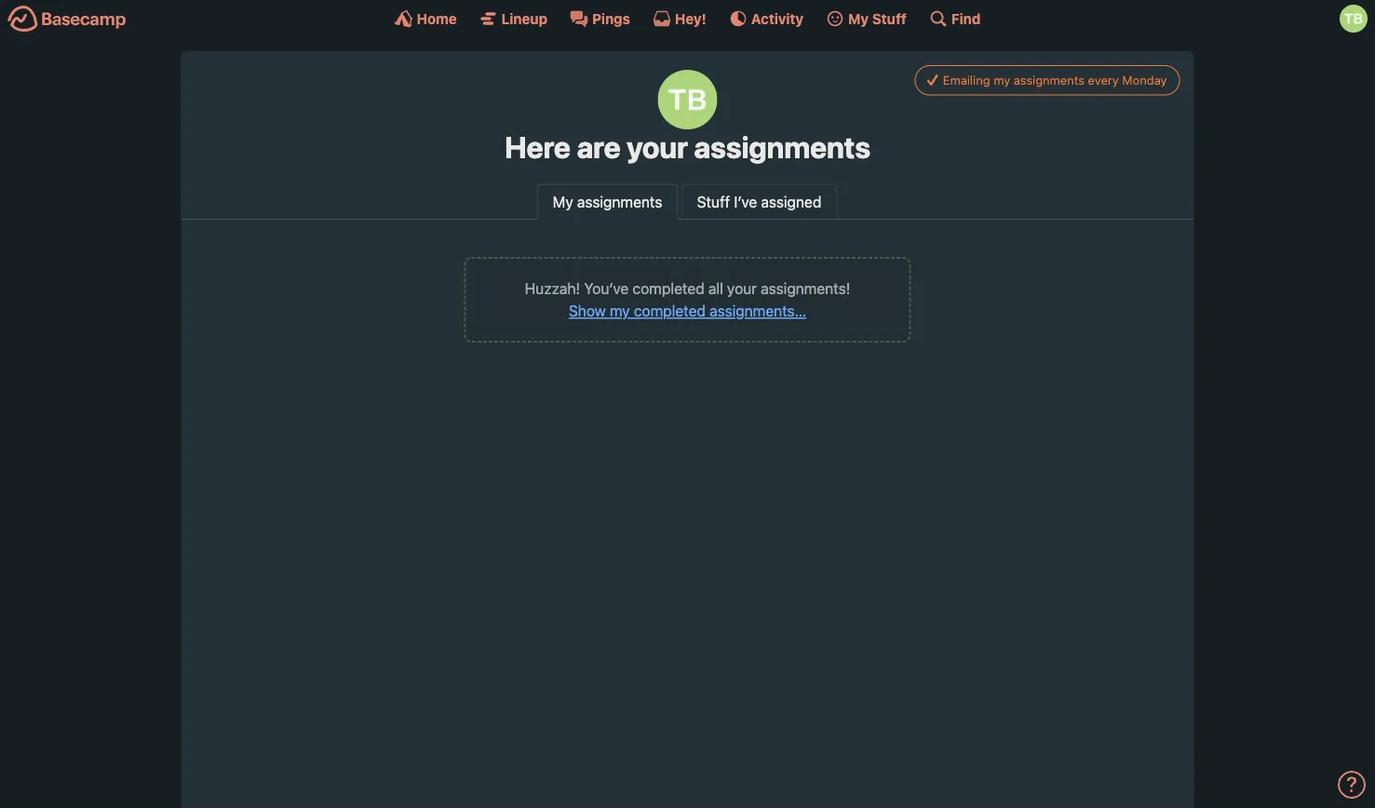 Task type: vqa. For each thing, say whether or not it's contained in the screenshot.
the My assignments
yes



Task type: locate. For each thing, give the bounding box(es) containing it.
my inside my stuff popup button
[[849, 10, 869, 27]]

pings
[[592, 10, 631, 27]]

emailing my assignments every monday
[[943, 73, 1168, 87]]

assignments left every
[[1014, 73, 1085, 87]]

stuff inside popup button
[[873, 10, 907, 27]]

stuff left i've
[[697, 193, 730, 210]]

0 vertical spatial my
[[849, 10, 869, 27]]

my right activity
[[849, 10, 869, 27]]

your right all
[[727, 280, 757, 298]]

tim burton image
[[1340, 5, 1368, 33]]

main element
[[0, 0, 1376, 36]]

assignments up assigned
[[694, 129, 871, 165]]

1 vertical spatial stuff
[[697, 193, 730, 210]]

your right "are"
[[627, 129, 688, 165]]

2 horizontal spatial assignments
[[1014, 73, 1085, 87]]

stuff i've assigned link
[[681, 184, 838, 219]]

my right emailing
[[994, 73, 1011, 87]]

my
[[994, 73, 1011, 87], [610, 302, 630, 320]]

my
[[849, 10, 869, 27], [553, 193, 574, 210]]

1 vertical spatial my
[[610, 302, 630, 320]]

you've
[[584, 280, 629, 298]]

completed up show my completed assignments… link
[[633, 280, 705, 298]]

lineup
[[502, 10, 548, 27]]

0 horizontal spatial your
[[627, 129, 688, 165]]

my inside button
[[994, 73, 1011, 87]]

0 vertical spatial my
[[994, 73, 1011, 87]]

0 vertical spatial stuff
[[873, 10, 907, 27]]

assignments
[[1014, 73, 1085, 87], [694, 129, 871, 165], [577, 193, 663, 210]]

switch accounts image
[[7, 5, 127, 34]]

your inside huzzah! you've completed all your assignments! show my completed assignments…
[[727, 280, 757, 298]]

my down you've
[[610, 302, 630, 320]]

0 horizontal spatial my
[[610, 302, 630, 320]]

1 horizontal spatial my
[[994, 73, 1011, 87]]

0 vertical spatial completed
[[633, 280, 705, 298]]

my for my stuff
[[849, 10, 869, 27]]

assignments!
[[761, 280, 851, 298]]

assigned
[[761, 193, 822, 210]]

1 horizontal spatial your
[[727, 280, 757, 298]]

assignments…
[[710, 302, 807, 320]]

huzzah! you've completed all your assignments! show my completed assignments…
[[525, 280, 851, 320]]

hey!
[[675, 10, 707, 27]]

emailing
[[943, 73, 991, 87]]

stuff left find popup button
[[873, 10, 907, 27]]

1 horizontal spatial my
[[849, 10, 869, 27]]

my stuff button
[[826, 9, 907, 28]]

show
[[569, 302, 606, 320]]

emailing my assignments every monday button
[[915, 65, 1181, 96]]

your
[[627, 129, 688, 165], [727, 280, 757, 298]]

my inside my assignments link
[[553, 193, 574, 210]]

assignments down "are"
[[577, 193, 663, 210]]

0 vertical spatial assignments
[[1014, 73, 1085, 87]]

completed
[[633, 280, 705, 298], [634, 302, 706, 320]]

1 vertical spatial your
[[727, 280, 757, 298]]

stuff i've assigned
[[697, 193, 822, 210]]

my inside huzzah! you've completed all your assignments! show my completed assignments…
[[610, 302, 630, 320]]

0 horizontal spatial my
[[553, 193, 574, 210]]

1 vertical spatial my
[[553, 193, 574, 210]]

1 horizontal spatial stuff
[[873, 10, 907, 27]]

1 vertical spatial assignments
[[694, 129, 871, 165]]

activity
[[752, 10, 804, 27]]

stuff
[[873, 10, 907, 27], [697, 193, 730, 210]]

0 horizontal spatial assignments
[[577, 193, 663, 210]]

huzzah!
[[525, 280, 580, 298]]

completed right show
[[634, 302, 706, 320]]

show my completed assignments… link
[[569, 302, 807, 320]]

my down here
[[553, 193, 574, 210]]



Task type: describe. For each thing, give the bounding box(es) containing it.
0 horizontal spatial stuff
[[697, 193, 730, 210]]

my stuff
[[849, 10, 907, 27]]

activity link
[[729, 9, 804, 28]]

hey! button
[[653, 9, 707, 28]]

my assignments link
[[537, 184, 678, 221]]

every
[[1088, 73, 1119, 87]]

tim burton image
[[658, 70, 718, 129]]

0 vertical spatial your
[[627, 129, 688, 165]]

monday
[[1123, 73, 1168, 87]]

pings button
[[570, 9, 631, 28]]

here are your assignments
[[505, 129, 871, 165]]

assignments inside button
[[1014, 73, 1085, 87]]

i've
[[734, 193, 757, 210]]

2 vertical spatial assignments
[[577, 193, 663, 210]]

all
[[709, 280, 724, 298]]

my for my assignments
[[553, 193, 574, 210]]

here
[[505, 129, 571, 165]]

find
[[952, 10, 981, 27]]

my assignments
[[553, 193, 663, 210]]

1 vertical spatial completed
[[634, 302, 706, 320]]

home link
[[395, 9, 457, 28]]

1 horizontal spatial assignments
[[694, 129, 871, 165]]

home
[[417, 10, 457, 27]]

are
[[577, 129, 621, 165]]

find button
[[929, 9, 981, 28]]

lineup link
[[479, 9, 548, 28]]



